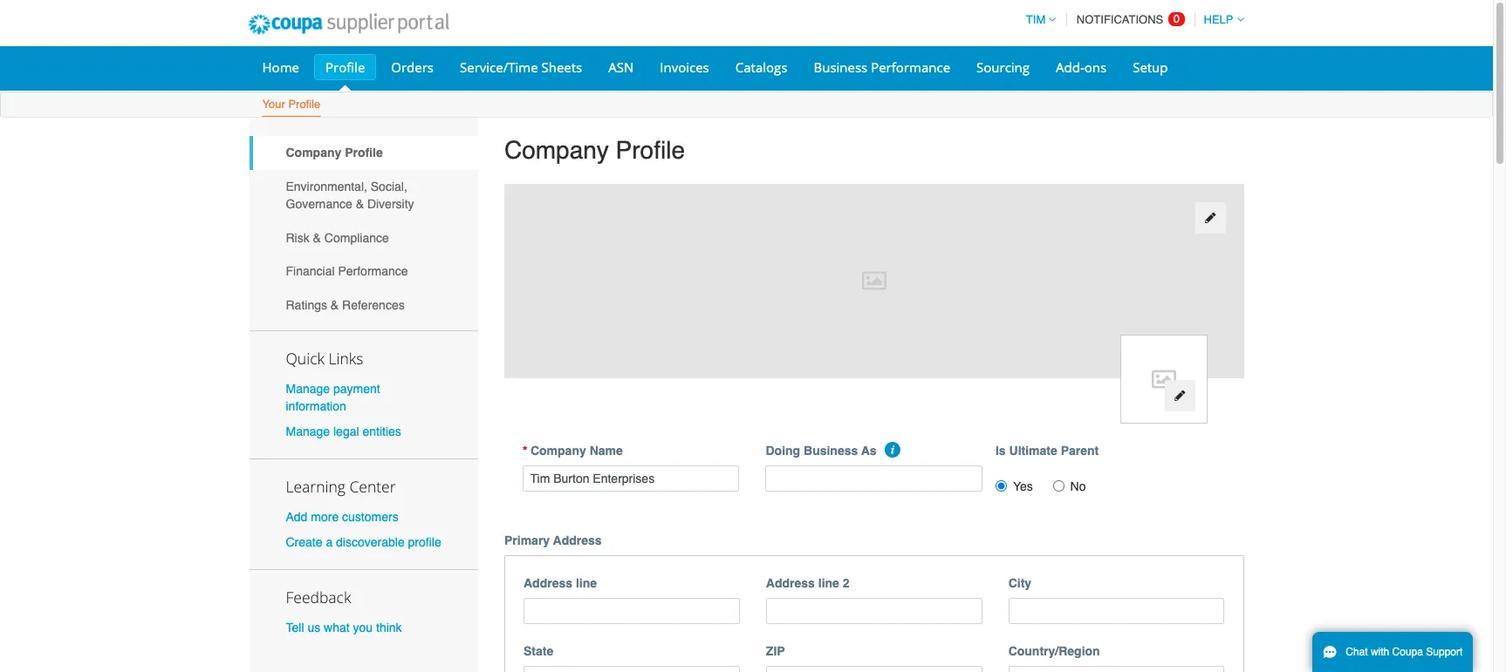 Task type: describe. For each thing, give the bounding box(es) containing it.
manage for manage legal entities
[[286, 425, 330, 439]]

legal
[[333, 425, 359, 439]]

primary address
[[504, 534, 602, 548]]

risk & compliance
[[286, 231, 389, 245]]

& for compliance
[[313, 231, 321, 245]]

help
[[1204, 13, 1233, 26]]

add-ons
[[1056, 58, 1107, 76]]

ratings
[[286, 298, 327, 312]]

add-
[[1056, 58, 1084, 76]]

environmental, social, governance & diversity
[[286, 180, 414, 211]]

as
[[861, 444, 877, 458]]

tell us what you think
[[286, 621, 402, 635]]

compliance
[[324, 231, 389, 245]]

notifications
[[1077, 13, 1163, 26]]

coupa supplier portal image
[[236, 3, 461, 46]]

your profile
[[262, 98, 320, 111]]

address for address line
[[524, 576, 572, 590]]

profile inside "your profile" link
[[288, 98, 320, 111]]

financial performance
[[286, 265, 408, 279]]

profile link
[[314, 54, 376, 80]]

doing business as
[[766, 444, 877, 458]]

create a discoverable profile link
[[286, 536, 441, 550]]

0 horizontal spatial company profile
[[286, 146, 383, 160]]

information
[[286, 399, 346, 413]]

asn link
[[597, 54, 645, 80]]

catalogs
[[735, 58, 787, 76]]

payment
[[333, 382, 380, 396]]

performance for business performance
[[871, 58, 950, 76]]

change image image for logo
[[1174, 390, 1186, 402]]

country/region
[[1008, 645, 1100, 659]]

feedback
[[286, 587, 351, 608]]

manage payment information
[[286, 382, 380, 413]]

sheets
[[541, 58, 582, 76]]

invoices
[[660, 58, 709, 76]]

service/time sheets link
[[449, 54, 594, 80]]

manage for manage payment information
[[286, 382, 330, 396]]

zip
[[766, 645, 785, 659]]

0
[[1173, 12, 1180, 25]]

discoverable
[[336, 536, 405, 550]]

think
[[376, 621, 402, 635]]

diversity
[[367, 197, 414, 211]]

financial
[[286, 265, 335, 279]]

notifications 0
[[1077, 12, 1180, 26]]

environmental,
[[286, 180, 367, 194]]

& for references
[[331, 298, 339, 312]]

financial performance link
[[249, 255, 478, 288]]

1 horizontal spatial company profile
[[504, 136, 685, 164]]

risk & compliance link
[[249, 221, 478, 255]]

City text field
[[1008, 598, 1225, 625]]

logo image
[[1120, 335, 1207, 424]]

ratings & references
[[286, 298, 405, 312]]

line for address line 2
[[818, 576, 839, 590]]

home
[[262, 58, 299, 76]]

ZIP text field
[[766, 667, 982, 673]]

navigation containing notifications 0
[[1018, 3, 1244, 37]]

setup link
[[1121, 54, 1179, 80]]

business performance link
[[802, 54, 962, 80]]

ratings & references link
[[249, 288, 478, 322]]

company profile link
[[249, 136, 478, 170]]

ons
[[1084, 58, 1107, 76]]

Address line 2 text field
[[766, 598, 982, 625]]

service/time sheets
[[460, 58, 582, 76]]

what
[[324, 621, 350, 635]]

ultimate
[[1009, 444, 1057, 458]]

coupa
[[1392, 647, 1423, 659]]

social,
[[371, 180, 407, 194]]

address for address line 2
[[766, 576, 815, 590]]

* company name
[[523, 444, 623, 458]]

manage legal entities
[[286, 425, 401, 439]]

tell us what you think button
[[286, 620, 402, 637]]

sourcing link
[[965, 54, 1041, 80]]

company right * in the left of the page
[[530, 444, 586, 458]]

references
[[342, 298, 405, 312]]

change image image for background image
[[1204, 212, 1216, 224]]

Address line text field
[[524, 598, 740, 625]]

line for address line
[[576, 576, 597, 590]]

is
[[996, 444, 1006, 458]]

links
[[328, 348, 363, 369]]

state
[[524, 645, 553, 659]]

center
[[349, 476, 396, 497]]



Task type: locate. For each thing, give the bounding box(es) containing it.
& right ratings
[[331, 298, 339, 312]]

create
[[286, 536, 322, 550]]

*
[[523, 444, 527, 458]]

you
[[353, 621, 373, 635]]

learning
[[286, 476, 345, 497]]

2 line from the left
[[818, 576, 839, 590]]

2 horizontal spatial &
[[356, 197, 364, 211]]

2 manage from the top
[[286, 425, 330, 439]]

& left diversity
[[356, 197, 364, 211]]

environmental, social, governance & diversity link
[[249, 170, 478, 221]]

add
[[286, 510, 308, 524]]

& right risk
[[313, 231, 321, 245]]

None text field
[[523, 466, 739, 492]]

manage up information
[[286, 382, 330, 396]]

sourcing
[[976, 58, 1030, 76]]

manage legal entities link
[[286, 425, 401, 439]]

0 vertical spatial business
[[814, 58, 868, 76]]

asn
[[608, 58, 634, 76]]

profile inside company profile link
[[345, 146, 383, 160]]

service/time
[[460, 58, 538, 76]]

navigation
[[1018, 3, 1244, 37]]

city
[[1008, 576, 1031, 590]]

tim
[[1026, 13, 1046, 26]]

additional information image
[[885, 442, 900, 458]]

profile
[[325, 58, 365, 76], [288, 98, 320, 111], [616, 136, 685, 164], [345, 146, 383, 160]]

your
[[262, 98, 285, 111]]

support
[[1426, 647, 1463, 659]]

us
[[307, 621, 320, 635]]

0 horizontal spatial &
[[313, 231, 321, 245]]

address line 2
[[766, 576, 849, 590]]

business right 'catalogs'
[[814, 58, 868, 76]]

more
[[311, 510, 339, 524]]

name
[[590, 444, 623, 458]]

0 vertical spatial manage
[[286, 382, 330, 396]]

invoices link
[[649, 54, 721, 80]]

1 vertical spatial performance
[[338, 265, 408, 279]]

risk
[[286, 231, 310, 245]]

no
[[1070, 480, 1086, 494]]

1 vertical spatial manage
[[286, 425, 330, 439]]

business left 'as' at right bottom
[[804, 444, 858, 458]]

performance
[[871, 58, 950, 76], [338, 265, 408, 279]]

orders link
[[380, 54, 445, 80]]

add more customers link
[[286, 510, 398, 524]]

learning center
[[286, 476, 396, 497]]

with
[[1371, 647, 1389, 659]]

customers
[[342, 510, 398, 524]]

primary
[[504, 534, 550, 548]]

1 vertical spatial change image image
[[1174, 390, 1186, 402]]

yes
[[1013, 480, 1033, 494]]

orders
[[391, 58, 434, 76]]

2
[[843, 576, 849, 590]]

background image
[[504, 184, 1244, 378]]

parent
[[1061, 444, 1099, 458]]

chat with coupa support button
[[1312, 633, 1473, 673]]

manage down information
[[286, 425, 330, 439]]

1 vertical spatial business
[[804, 444, 858, 458]]

line left the 2
[[818, 576, 839, 590]]

catalogs link
[[724, 54, 799, 80]]

1 horizontal spatial &
[[331, 298, 339, 312]]

quick links
[[286, 348, 363, 369]]

State text field
[[524, 667, 740, 673]]

0 vertical spatial change image image
[[1204, 212, 1216, 224]]

& inside 'risk & compliance' link
[[313, 231, 321, 245]]

governance
[[286, 197, 352, 211]]

& inside ratings & references link
[[331, 298, 339, 312]]

2 vertical spatial &
[[331, 298, 339, 312]]

add-ons link
[[1044, 54, 1118, 80]]

address up address line
[[553, 534, 602, 548]]

chat
[[1346, 647, 1368, 659]]

company up 'environmental,'
[[286, 146, 341, 160]]

address left the 2
[[766, 576, 815, 590]]

0 horizontal spatial performance
[[338, 265, 408, 279]]

company profile down asn
[[504, 136, 685, 164]]

profile
[[408, 536, 441, 550]]

line
[[576, 576, 597, 590], [818, 576, 839, 590]]

add more customers
[[286, 510, 398, 524]]

0 vertical spatial performance
[[871, 58, 950, 76]]

1 horizontal spatial performance
[[871, 58, 950, 76]]

tell
[[286, 621, 304, 635]]

line up 'address line' text field in the bottom left of the page
[[576, 576, 597, 590]]

change image image
[[1204, 212, 1216, 224], [1174, 390, 1186, 402]]

&
[[356, 197, 364, 211], [313, 231, 321, 245], [331, 298, 339, 312]]

a
[[326, 536, 333, 550]]

performance for financial performance
[[338, 265, 408, 279]]

0 horizontal spatial line
[[576, 576, 597, 590]]

1 horizontal spatial change image image
[[1204, 212, 1216, 224]]

is ultimate parent
[[996, 444, 1099, 458]]

setup
[[1133, 58, 1168, 76]]

manage payment information link
[[286, 382, 380, 413]]

None radio
[[996, 480, 1007, 492], [1053, 480, 1064, 492], [996, 480, 1007, 492], [1053, 480, 1064, 492]]

address down primary address
[[524, 576, 572, 590]]

1 manage from the top
[[286, 382, 330, 396]]

tim link
[[1018, 13, 1056, 26]]

home link
[[251, 54, 311, 80]]

help link
[[1196, 13, 1244, 26]]

profile inside profile link
[[325, 58, 365, 76]]

company profile up 'environmental,'
[[286, 146, 383, 160]]

address
[[553, 534, 602, 548], [524, 576, 572, 590], [766, 576, 815, 590]]

your profile link
[[261, 94, 321, 117]]

company
[[504, 136, 609, 164], [286, 146, 341, 160], [530, 444, 586, 458]]

& inside environmental, social, governance & diversity
[[356, 197, 364, 211]]

company down sheets
[[504, 136, 609, 164]]

quick
[[286, 348, 325, 369]]

0 horizontal spatial change image image
[[1174, 390, 1186, 402]]

chat with coupa support
[[1346, 647, 1463, 659]]

Doing Business As text field
[[766, 466, 982, 492]]

1 horizontal spatial line
[[818, 576, 839, 590]]

1 vertical spatial &
[[313, 231, 321, 245]]

1 line from the left
[[576, 576, 597, 590]]

doing
[[766, 444, 800, 458]]

0 vertical spatial &
[[356, 197, 364, 211]]

manage inside manage payment information
[[286, 382, 330, 396]]

address line
[[524, 576, 597, 590]]



Task type: vqa. For each thing, say whether or not it's contained in the screenshot.
the leftmost 'With'
no



